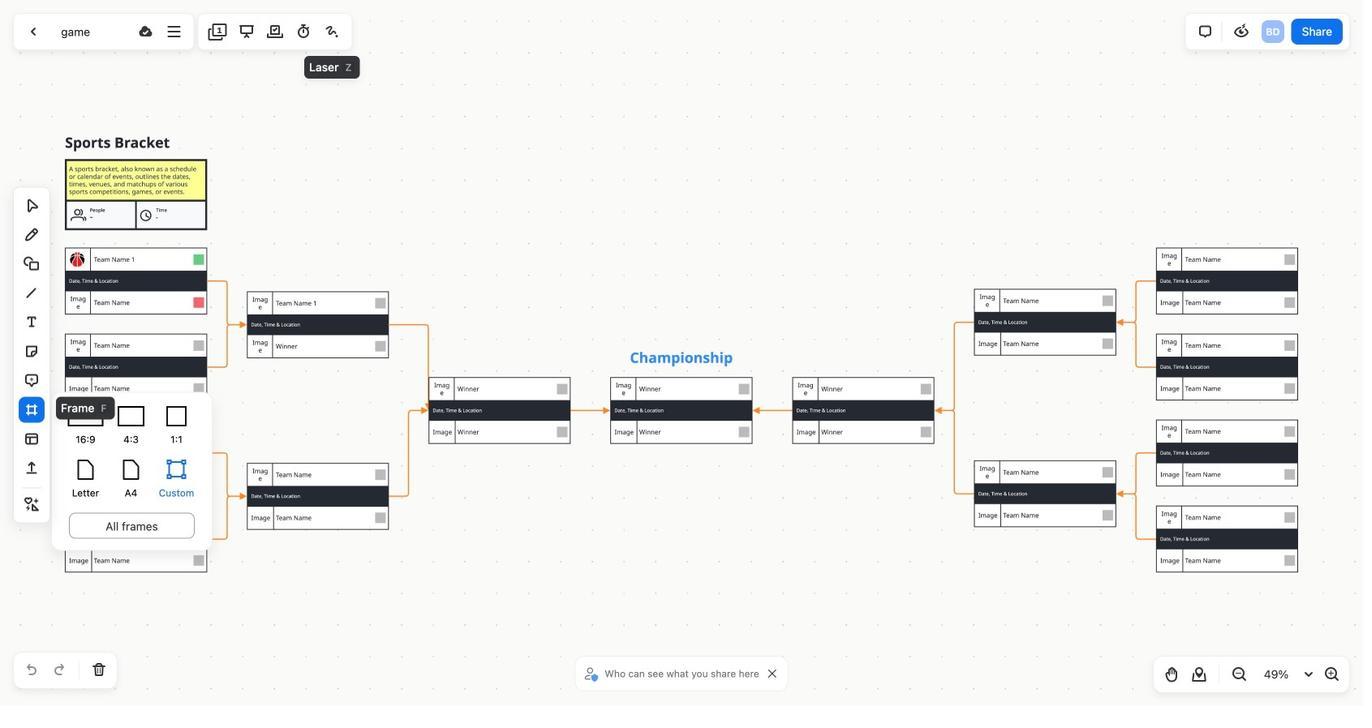 Task type: describe. For each thing, give the bounding box(es) containing it.
laser image
[[322, 22, 342, 41]]

zoom out image
[[1229, 665, 1249, 685]]

a4 element
[[113, 460, 149, 500]]

zoom in image
[[1322, 665, 1341, 685]]

dashboard image
[[24, 22, 43, 41]]

custom element
[[159, 460, 194, 500]]

barb dwyer list item
[[1260, 19, 1286, 45]]

vote3634634 image
[[265, 22, 285, 41]]

pages image
[[208, 22, 228, 41]]

clear page image
[[89, 661, 109, 681]]

timer image
[[294, 22, 313, 41]]

16:9 element
[[68, 407, 103, 446]]



Task type: vqa. For each thing, say whether or not it's contained in the screenshot.
the dashboard image
yes



Task type: locate. For each thing, give the bounding box(es) containing it.
more options image
[[164, 22, 184, 41]]

letter element
[[68, 460, 103, 500]]

close image
[[768, 670, 776, 678]]

Document name text field
[[49, 19, 130, 45]]

comment panel image
[[1196, 22, 1215, 41]]

tooltip
[[51, 392, 213, 551]]

4:3 element
[[113, 407, 149, 446]]

1:1 element
[[159, 407, 194, 446]]

list
[[1260, 19, 1286, 45]]

presentation image
[[237, 22, 256, 41]]



